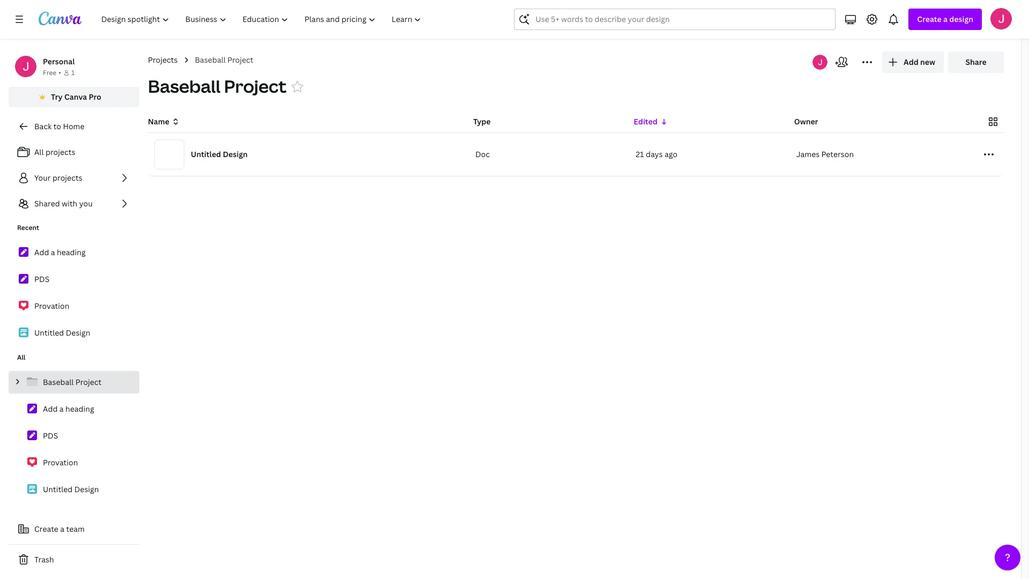 Task type: describe. For each thing, give the bounding box(es) containing it.
create a team
[[34, 524, 85, 534]]

team
[[66, 524, 85, 534]]

1 vertical spatial untitled
[[34, 328, 64, 338]]

baseball for topmost baseball project link
[[195, 55, 226, 65]]

james peterson image
[[991, 8, 1013, 30]]

a for create a team button
[[60, 524, 64, 534]]

baseball project button
[[148, 75, 287, 98]]

heading for 2nd add a heading link from the bottom
[[57, 247, 86, 257]]

james peterson
[[797, 149, 855, 159]]

ago
[[665, 149, 678, 159]]

personal
[[43, 56, 75, 67]]

try canva pro
[[51, 92, 101, 102]]

shared
[[34, 198, 60, 209]]

list containing baseball project
[[9, 371, 139, 501]]

provation for 1st provation link from the top of the page
[[34, 301, 69, 311]]

0 vertical spatial baseball project link
[[195, 54, 254, 66]]

james
[[797, 149, 820, 159]]

list containing add a heading
[[9, 241, 139, 344]]

your projects
[[34, 173, 82, 183]]

a for second add a heading link from the top
[[59, 404, 64, 414]]

create for create a team
[[34, 524, 58, 534]]

a inside dropdown button
[[944, 14, 948, 24]]

2 add a heading link from the top
[[9, 398, 139, 421]]

name button
[[148, 116, 180, 128]]

create for create a design
[[918, 14, 942, 24]]

projects
[[148, 55, 178, 65]]

pro
[[89, 92, 101, 102]]

owner
[[795, 116, 819, 127]]

trash
[[34, 555, 54, 565]]

baseball inside list
[[43, 377, 74, 387]]

free •
[[43, 68, 61, 77]]

2 pds link from the top
[[9, 425, 139, 447]]

name
[[148, 116, 169, 127]]

design
[[950, 14, 974, 24]]

back to home link
[[9, 116, 139, 137]]

all projects link
[[9, 142, 139, 163]]

all for all projects
[[34, 147, 44, 157]]

2 vertical spatial design
[[74, 484, 99, 495]]

share button
[[949, 51, 1005, 73]]

shared with you link
[[9, 193, 139, 215]]

Search search field
[[536, 9, 815, 30]]

try canva pro button
[[9, 87, 139, 107]]

0 vertical spatial untitled design
[[191, 149, 248, 159]]

baseball project for topmost baseball project link
[[195, 55, 254, 65]]

0 vertical spatial untitled
[[191, 149, 221, 159]]

0 vertical spatial pds
[[34, 274, 50, 284]]

create a team button
[[9, 519, 139, 540]]

home
[[63, 121, 84, 131]]

baseball project for baseball project 'button'
[[148, 75, 287, 98]]

free
[[43, 68, 56, 77]]

1 vertical spatial baseball project link
[[9, 371, 139, 394]]

add a heading for 2nd add a heading link from the bottom
[[34, 247, 86, 257]]

add new
[[904, 57, 936, 67]]



Task type: vqa. For each thing, say whether or not it's contained in the screenshot.
THE 5.0S
no



Task type: locate. For each thing, give the bounding box(es) containing it.
heading for second add a heading link from the top
[[65, 404, 94, 414]]

1 list from the top
[[9, 142, 139, 215]]

a
[[944, 14, 948, 24], [51, 247, 55, 257], [59, 404, 64, 414], [60, 524, 64, 534]]

add
[[904, 57, 919, 67], [34, 247, 49, 257], [43, 404, 58, 414]]

back to home
[[34, 121, 84, 131]]

2 vertical spatial untitled design
[[43, 484, 99, 495]]

1 vertical spatial untitled design link
[[9, 478, 139, 501]]

0 vertical spatial provation link
[[9, 295, 139, 318]]

2 list from the top
[[9, 241, 139, 344]]

0 vertical spatial add
[[904, 57, 919, 67]]

0 vertical spatial design
[[223, 149, 248, 159]]

0 vertical spatial add a heading link
[[9, 241, 139, 264]]

1 horizontal spatial create
[[918, 14, 942, 24]]

projects
[[46, 147, 75, 157], [53, 173, 82, 183]]

1 vertical spatial design
[[66, 328, 90, 338]]

1 horizontal spatial all
[[34, 147, 44, 157]]

1 vertical spatial all
[[17, 353, 25, 362]]

0 vertical spatial baseball
[[195, 55, 226, 65]]

0 horizontal spatial baseball project link
[[9, 371, 139, 394]]

create inside button
[[34, 524, 58, 534]]

2 untitled design link from the top
[[9, 478, 139, 501]]

baseball for baseball project 'button'
[[148, 75, 221, 98]]

•
[[59, 68, 61, 77]]

1 horizontal spatial baseball project link
[[195, 54, 254, 66]]

1 untitled design link from the top
[[9, 322, 139, 344]]

1 add a heading link from the top
[[9, 241, 139, 264]]

add a heading link
[[9, 241, 139, 264], [9, 398, 139, 421]]

create inside dropdown button
[[918, 14, 942, 24]]

1 vertical spatial add a heading link
[[9, 398, 139, 421]]

1 vertical spatial project
[[224, 75, 287, 98]]

create a design button
[[909, 9, 983, 30]]

0 vertical spatial add a heading
[[34, 247, 86, 257]]

provation
[[34, 301, 69, 311], [43, 458, 78, 468]]

1 vertical spatial add
[[34, 247, 49, 257]]

edited
[[634, 116, 658, 127]]

0 vertical spatial heading
[[57, 247, 86, 257]]

top level navigation element
[[94, 9, 431, 30]]

2 vertical spatial list
[[9, 371, 139, 501]]

2 vertical spatial untitled
[[43, 484, 73, 495]]

21 days ago
[[636, 149, 678, 159]]

project inside 'button'
[[224, 75, 287, 98]]

with
[[62, 198, 77, 209]]

list
[[9, 142, 139, 215], [9, 241, 139, 344], [9, 371, 139, 501]]

pds
[[34, 274, 50, 284], [43, 431, 58, 441]]

0 vertical spatial pds link
[[9, 268, 139, 291]]

project for topmost baseball project link
[[228, 55, 254, 65]]

baseball project link
[[195, 54, 254, 66], [9, 371, 139, 394]]

0 vertical spatial projects
[[46, 147, 75, 157]]

1
[[71, 68, 75, 77]]

0 horizontal spatial all
[[17, 353, 25, 362]]

1 vertical spatial list
[[9, 241, 139, 344]]

0 vertical spatial untitled design link
[[9, 322, 139, 344]]

2 vertical spatial baseball project
[[43, 377, 102, 387]]

heading
[[57, 247, 86, 257], [65, 404, 94, 414]]

0 vertical spatial list
[[9, 142, 139, 215]]

canva
[[64, 92, 87, 102]]

projects link
[[148, 54, 178, 66]]

1 vertical spatial create
[[34, 524, 58, 534]]

1 vertical spatial pds link
[[9, 425, 139, 447]]

create left team
[[34, 524, 58, 534]]

trash link
[[9, 549, 139, 571]]

2 provation link from the top
[[9, 452, 139, 474]]

1 vertical spatial provation
[[43, 458, 78, 468]]

you
[[79, 198, 93, 209]]

untitled design
[[191, 149, 248, 159], [34, 328, 90, 338], [43, 484, 99, 495]]

doc
[[476, 149, 490, 159]]

a inside button
[[60, 524, 64, 534]]

create
[[918, 14, 942, 24], [34, 524, 58, 534]]

provation for second provation link
[[43, 458, 78, 468]]

2 vertical spatial add
[[43, 404, 58, 414]]

1 vertical spatial baseball
[[148, 75, 221, 98]]

edited button
[[634, 116, 669, 128]]

1 vertical spatial untitled design
[[34, 328, 90, 338]]

projects for all projects
[[46, 147, 75, 157]]

1 vertical spatial pds
[[43, 431, 58, 441]]

baseball inside 'button'
[[148, 75, 221, 98]]

None search field
[[515, 9, 836, 30]]

1 vertical spatial add a heading
[[43, 404, 94, 414]]

design
[[223, 149, 248, 159], [66, 328, 90, 338], [74, 484, 99, 495]]

baseball
[[195, 55, 226, 65], [148, 75, 221, 98], [43, 377, 74, 387]]

back
[[34, 121, 52, 131]]

recent
[[17, 223, 39, 232]]

1 vertical spatial projects
[[53, 173, 82, 183]]

projects for your projects
[[53, 173, 82, 183]]

0 vertical spatial project
[[228, 55, 254, 65]]

to
[[53, 121, 61, 131]]

peterson
[[822, 149, 855, 159]]

create left design
[[918, 14, 942, 24]]

new
[[921, 57, 936, 67]]

add inside dropdown button
[[904, 57, 919, 67]]

your
[[34, 173, 51, 183]]

0 vertical spatial baseball project
[[195, 55, 254, 65]]

projects down "back to home"
[[46, 147, 75, 157]]

create a design
[[918, 14, 974, 24]]

your projects link
[[9, 167, 139, 189]]

0 vertical spatial provation
[[34, 301, 69, 311]]

add new button
[[883, 51, 945, 73]]

project
[[228, 55, 254, 65], [224, 75, 287, 98], [76, 377, 102, 387]]

all
[[34, 147, 44, 157], [17, 353, 25, 362]]

1 vertical spatial heading
[[65, 404, 94, 414]]

2 vertical spatial baseball
[[43, 377, 74, 387]]

pds link
[[9, 268, 139, 291], [9, 425, 139, 447]]

0 vertical spatial create
[[918, 14, 942, 24]]

add a heading
[[34, 247, 86, 257], [43, 404, 94, 414]]

share
[[966, 57, 987, 67]]

1 pds link from the top
[[9, 268, 139, 291]]

shared with you
[[34, 198, 93, 209]]

3 list from the top
[[9, 371, 139, 501]]

days
[[646, 149, 663, 159]]

add a heading for second add a heading link from the top
[[43, 404, 94, 414]]

21
[[636, 149, 644, 159]]

baseball project
[[195, 55, 254, 65], [148, 75, 287, 98], [43, 377, 102, 387]]

project for baseball project 'button'
[[224, 75, 287, 98]]

untitled
[[191, 149, 221, 159], [34, 328, 64, 338], [43, 484, 73, 495]]

0 horizontal spatial create
[[34, 524, 58, 534]]

untitled design link
[[9, 322, 139, 344], [9, 478, 139, 501]]

projects right your
[[53, 173, 82, 183]]

all projects
[[34, 147, 75, 157]]

1 vertical spatial provation link
[[9, 452, 139, 474]]

list containing all projects
[[9, 142, 139, 215]]

provation link
[[9, 295, 139, 318], [9, 452, 139, 474]]

1 vertical spatial baseball project
[[148, 75, 287, 98]]

1 provation link from the top
[[9, 295, 139, 318]]

2 vertical spatial project
[[76, 377, 102, 387]]

all for all
[[17, 353, 25, 362]]

type
[[474, 116, 491, 127]]

0 vertical spatial all
[[34, 147, 44, 157]]

a for 2nd add a heading link from the bottom
[[51, 247, 55, 257]]

try
[[51, 92, 63, 102]]



